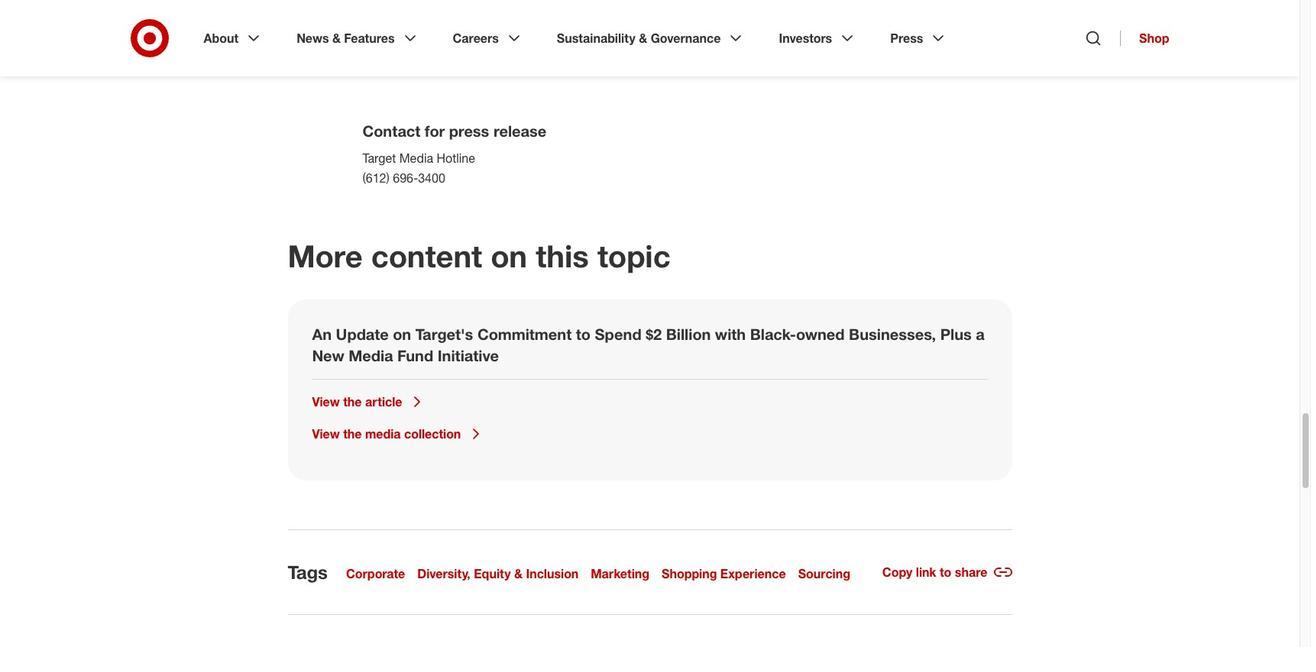 Task type: vqa. For each thing, say whether or not it's contained in the screenshot.
Media to the left
yes



Task type: describe. For each thing, give the bounding box(es) containing it.
release
[[494, 122, 547, 141]]

article
[[365, 394, 402, 410]]

experience
[[721, 566, 786, 582]]

target
[[363, 151, 396, 166]]

diversity, equity & inclusion link
[[418, 566, 579, 582]]

1 and from the left
[[745, 22, 766, 37]]

view the media collection
[[312, 426, 461, 442]]

spend
[[595, 325, 642, 344]]

diversity, equity & inclusion
[[418, 566, 579, 582]]

content
[[371, 238, 482, 274]]

careers link
[[442, 18, 534, 58]]

shopping experience link
[[662, 566, 786, 582]]

the for media
[[343, 426, 362, 442]]

owned
[[796, 325, 845, 344]]

1 horizontal spatial &
[[514, 566, 523, 582]]

collection
[[404, 426, 461, 442]]

corporate link
[[346, 566, 405, 582]]

copy link to share button
[[883, 561, 1012, 584]]

equity
[[474, 566, 511, 582]]

marketing link
[[591, 566, 650, 582]]

the for article
[[343, 394, 362, 410]]

update
[[336, 325, 389, 344]]

sourcing
[[798, 566, 851, 582]]

about
[[204, 31, 239, 46]]

target's
[[416, 325, 473, 344]]

& for news
[[332, 31, 341, 46]]

.
[[494, 42, 498, 57]]

corporate
[[636, 22, 693, 37]]

shop link
[[1121, 31, 1170, 46]]

topic
[[598, 238, 671, 274]]

696-
[[393, 170, 418, 186]]

commitment
[[478, 325, 572, 344]]

press link
[[880, 18, 959, 58]]

center
[[805, 22, 842, 37]]

new
[[312, 346, 345, 365]]

an update on target's commitment to spend $2 billion with black-owned businesses, plus a new media fund initiative
[[312, 325, 985, 365]]

view the media collection link
[[312, 425, 486, 443]]

@targetnews link
[[415, 42, 494, 57]]

& for sustainability
[[639, 31, 648, 46]]

sourcing link
[[798, 566, 851, 582]]

to inside an update on target's commitment to spend $2 billion with black-owned businesses, plus a new media fund initiative
[[576, 325, 591, 344]]

tags
[[288, 561, 328, 584]]

hotline
[[437, 151, 475, 166]]

view for view the media collection
[[312, 426, 340, 442]]

@targetnews
[[415, 42, 494, 57]]

news & features link
[[286, 18, 430, 58]]

a
[[976, 325, 985, 344]]

1 horizontal spatial press
[[769, 22, 801, 37]]

to inside button
[[940, 565, 952, 580]]

about link
[[193, 18, 274, 58]]

careers
[[453, 31, 499, 46]]

with
[[715, 325, 746, 344]]

shopping experience
[[662, 566, 786, 582]]

press center link
[[769, 22, 842, 37]]

investors link
[[769, 18, 868, 58]]

corporate website link
[[636, 22, 742, 37]]

black-
[[750, 325, 796, 344]]

copy
[[883, 565, 913, 580]]

and by following
[[363, 22, 883, 57]]

by
[[869, 22, 883, 37]]



Task type: locate. For each thing, give the bounding box(es) containing it.
view the article
[[312, 394, 402, 410]]

sustainability & governance
[[557, 31, 721, 46]]

3400
[[418, 170, 445, 186]]

more content on this topic
[[288, 238, 671, 274]]

the left 'article'
[[343, 394, 362, 410]]

this
[[536, 238, 589, 274]]

and
[[745, 22, 766, 37], [845, 22, 866, 37]]

shop
[[1140, 31, 1170, 46]]

& left 'governance'
[[639, 31, 648, 46]]

view the article link
[[312, 393, 427, 411]]

and right website
[[745, 22, 766, 37]]

corporate
[[346, 566, 405, 582]]

1 horizontal spatial media
[[400, 151, 433, 166]]

investors
[[779, 31, 833, 46]]

0 horizontal spatial press
[[449, 122, 489, 141]]

0 vertical spatial media
[[400, 151, 433, 166]]

to left spend
[[576, 325, 591, 344]]

view for view the article
[[312, 394, 340, 410]]

0 horizontal spatial on
[[393, 325, 411, 344]]

inclusion
[[526, 566, 579, 582]]

1 the from the top
[[343, 394, 362, 410]]

corporate website and press center
[[636, 22, 842, 37]]

media
[[365, 426, 401, 442]]

marketing
[[591, 566, 650, 582]]

to
[[576, 325, 591, 344], [940, 565, 952, 580]]

@targetnews .
[[415, 42, 501, 57]]

on
[[491, 238, 527, 274], [393, 325, 411, 344]]

copy link to share
[[883, 565, 988, 580]]

0 vertical spatial press
[[769, 22, 801, 37]]

1 vertical spatial press
[[449, 122, 489, 141]]

press up hotline
[[449, 122, 489, 141]]

sustainability
[[557, 31, 636, 46]]

2 the from the top
[[343, 426, 362, 442]]

on up the fund
[[393, 325, 411, 344]]

(612)
[[363, 170, 390, 186]]

plus
[[941, 325, 972, 344]]

1 horizontal spatial on
[[491, 238, 527, 274]]

1 vertical spatial on
[[393, 325, 411, 344]]

& right equity
[[514, 566, 523, 582]]

news & features
[[297, 31, 395, 46]]

0 vertical spatial view
[[312, 394, 340, 410]]

an
[[312, 325, 332, 344]]

target media hotline (612) 696-3400
[[363, 151, 475, 186]]

billion
[[666, 325, 711, 344]]

&
[[332, 31, 341, 46], [639, 31, 648, 46], [514, 566, 523, 582]]

the
[[343, 394, 362, 410], [343, 426, 362, 442]]

$2
[[646, 325, 662, 344]]

& right news
[[332, 31, 341, 46]]

0 horizontal spatial media
[[349, 346, 393, 365]]

link
[[916, 565, 937, 580]]

diversity,
[[418, 566, 471, 582]]

0 horizontal spatial and
[[745, 22, 766, 37]]

fund
[[398, 346, 433, 365]]

2 and from the left
[[845, 22, 866, 37]]

media inside target media hotline (612) 696-3400
[[400, 151, 433, 166]]

and left by at the right top of page
[[845, 22, 866, 37]]

0 vertical spatial on
[[491, 238, 527, 274]]

on left this
[[491, 238, 527, 274]]

businesses,
[[849, 325, 936, 344]]

media
[[400, 151, 433, 166], [349, 346, 393, 365]]

and inside and by following
[[845, 22, 866, 37]]

sustainability & governance link
[[546, 18, 756, 58]]

view inside view the article link
[[312, 394, 340, 410]]

on for this
[[491, 238, 527, 274]]

for
[[425, 122, 445, 141]]

2 horizontal spatial &
[[639, 31, 648, 46]]

media down update
[[349, 346, 393, 365]]

following
[[363, 42, 411, 57]]

view inside view the media collection link
[[312, 426, 340, 442]]

media inside an update on target's commitment to spend $2 billion with black-owned businesses, plus a new media fund initiative
[[349, 346, 393, 365]]

the left 'media'
[[343, 426, 362, 442]]

0 vertical spatial to
[[576, 325, 591, 344]]

initiative
[[438, 346, 499, 365]]

on inside an update on target's commitment to spend $2 billion with black-owned businesses, plus a new media fund initiative
[[393, 325, 411, 344]]

on for target's
[[393, 325, 411, 344]]

to right link
[[940, 565, 952, 580]]

website
[[696, 22, 742, 37]]

view
[[312, 394, 340, 410], [312, 426, 340, 442]]

governance
[[651, 31, 721, 46]]

features
[[344, 31, 395, 46]]

0 horizontal spatial &
[[332, 31, 341, 46]]

1 vertical spatial media
[[349, 346, 393, 365]]

1 vertical spatial to
[[940, 565, 952, 580]]

media up 696-
[[400, 151, 433, 166]]

0 horizontal spatial to
[[576, 325, 591, 344]]

1 vertical spatial the
[[343, 426, 362, 442]]

shopping
[[662, 566, 717, 582]]

1 vertical spatial view
[[312, 426, 340, 442]]

contact for press release
[[363, 122, 547, 141]]

1 horizontal spatial to
[[940, 565, 952, 580]]

press left "center"
[[769, 22, 801, 37]]

view down view the article at left bottom
[[312, 426, 340, 442]]

1 view from the top
[[312, 394, 340, 410]]

0 vertical spatial the
[[343, 394, 362, 410]]

2 view from the top
[[312, 426, 340, 442]]

share
[[955, 565, 988, 580]]

contact
[[363, 122, 421, 141]]

more
[[288, 238, 363, 274]]

press
[[769, 22, 801, 37], [449, 122, 489, 141]]

press
[[891, 31, 924, 46]]

1 horizontal spatial and
[[845, 22, 866, 37]]

news
[[297, 31, 329, 46]]

view down new
[[312, 394, 340, 410]]



